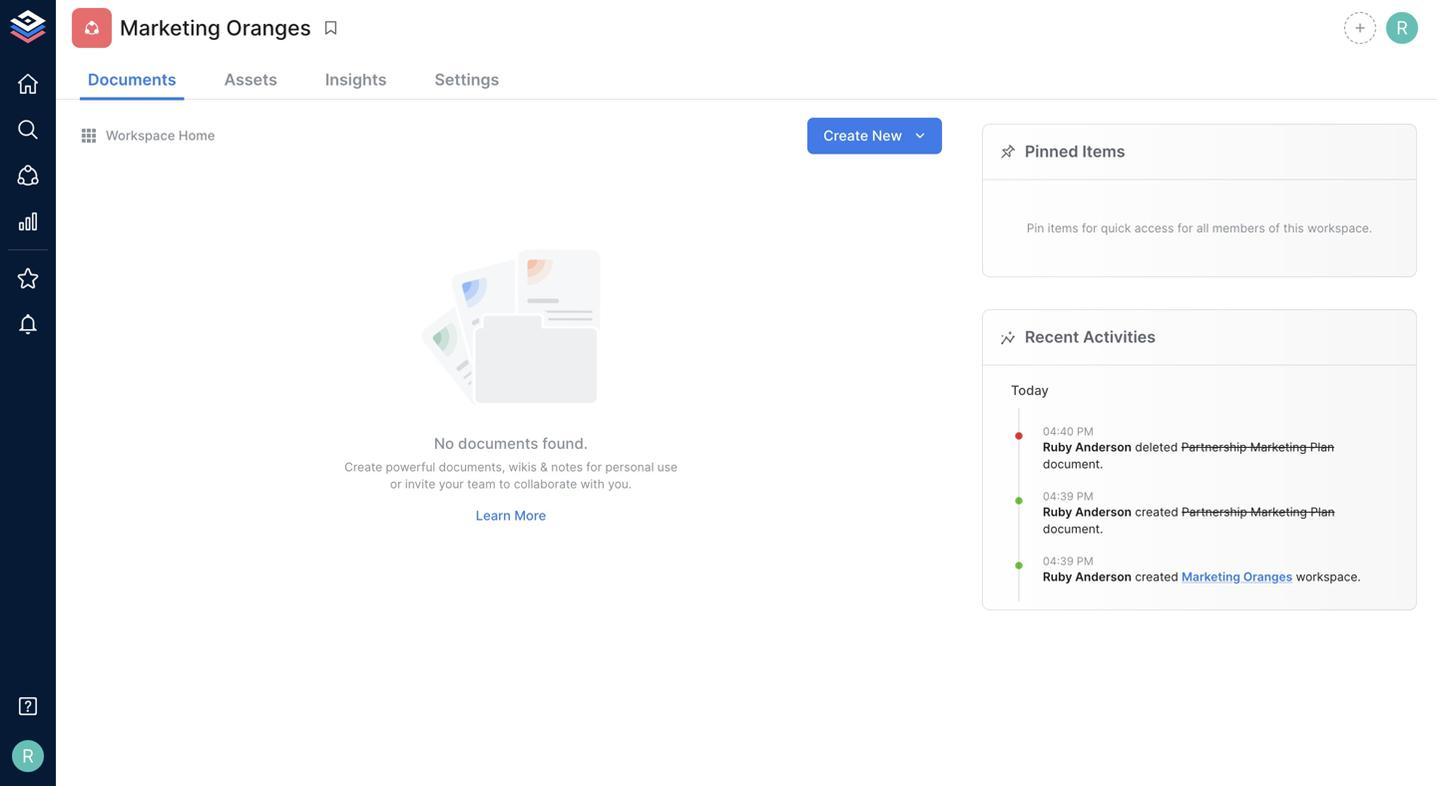Task type: describe. For each thing, give the bounding box(es) containing it.
plan for created
[[1311, 505, 1335, 520]]

new
[[872, 127, 903, 144]]

. for created
[[1100, 522, 1104, 537]]

create new button
[[808, 118, 943, 154]]

more
[[515, 508, 546, 524]]

oranges inside 04:39 pm ruby anderson created marketing oranges workspace .
[[1244, 570, 1293, 585]]

pinned items
[[1025, 142, 1126, 161]]

partnership for deleted
[[1182, 441, 1247, 455]]

bookmark image
[[322, 19, 340, 37]]

documents
[[88, 70, 176, 89]]

marketing inside 04:39 pm ruby anderson created partnership marketing plan document .
[[1251, 505, 1308, 520]]

or
[[390, 477, 402, 492]]

pm for 04:40 pm ruby anderson deleted partnership marketing plan document .
[[1077, 425, 1094, 438]]

workspace
[[1297, 570, 1358, 585]]

create inside button
[[824, 127, 869, 144]]

powerful
[[386, 460, 436, 475]]

invite
[[405, 477, 436, 492]]

access
[[1135, 221, 1175, 236]]

assets
[[224, 70, 277, 89]]

document for created
[[1043, 522, 1100, 537]]

with
[[581, 477, 605, 492]]

0 vertical spatial oranges
[[226, 15, 311, 40]]

pm for 04:39 pm ruby anderson created partnership marketing plan document .
[[1077, 490, 1094, 503]]

assets link
[[216, 62, 285, 100]]

document for deleted
[[1043, 457, 1100, 472]]

learn more
[[476, 508, 546, 524]]

04:40
[[1043, 425, 1074, 438]]

learn
[[476, 508, 511, 524]]

deleted
[[1136, 441, 1179, 455]]

pinned
[[1025, 142, 1079, 161]]

created for partnership
[[1136, 505, 1179, 520]]

items
[[1083, 142, 1126, 161]]

documents,
[[439, 460, 505, 475]]

use
[[658, 460, 678, 475]]

insights link
[[317, 62, 395, 100]]

marketing inside 04:40 pm ruby anderson deleted partnership marketing plan document .
[[1251, 441, 1307, 455]]

04:39 for partnership
[[1043, 490, 1074, 503]]

workspace
[[106, 128, 175, 143]]

0 horizontal spatial r button
[[6, 735, 50, 779]]

of
[[1269, 221, 1281, 236]]

activities
[[1084, 328, 1156, 347]]

ruby for 04:39 pm ruby anderson created marketing oranges workspace .
[[1043, 570, 1073, 585]]

04:40 pm ruby anderson deleted partnership marketing plan document .
[[1043, 425, 1335, 472]]

04:39 pm ruby anderson created partnership marketing plan document .
[[1043, 490, 1335, 537]]

workspace.
[[1308, 221, 1373, 236]]

workspace home
[[106, 128, 215, 143]]

recent activities
[[1025, 328, 1156, 347]]

to
[[499, 477, 511, 492]]

notes
[[551, 460, 583, 475]]

for inside the no documents found. create powerful documents, wikis & notes for personal use or invite your team to collaborate with you.
[[587, 460, 602, 475]]

plan for deleted
[[1311, 441, 1335, 455]]

members
[[1213, 221, 1266, 236]]

this
[[1284, 221, 1305, 236]]

. for deleted
[[1100, 457, 1104, 472]]

collaborate
[[514, 477, 577, 492]]



Task type: vqa. For each thing, say whether or not it's contained in the screenshot.
UX
no



Task type: locate. For each thing, give the bounding box(es) containing it.
for left quick
[[1082, 221, 1098, 236]]

create
[[824, 127, 869, 144], [345, 460, 383, 475]]

1 vertical spatial r button
[[6, 735, 50, 779]]

documents
[[458, 435, 539, 453]]

2 vertical spatial pm
[[1077, 555, 1094, 568]]

found.
[[543, 435, 588, 453]]

partnership inside 04:40 pm ruby anderson deleted partnership marketing plan document .
[[1182, 441, 1247, 455]]

pin items for quick access for all members of this workspace.
[[1027, 221, 1373, 236]]

1 vertical spatial pm
[[1077, 490, 1094, 503]]

created
[[1136, 505, 1179, 520], [1136, 570, 1179, 585]]

0 vertical spatial created
[[1136, 505, 1179, 520]]

ruby
[[1043, 441, 1073, 455], [1043, 505, 1073, 520], [1043, 570, 1073, 585]]

ruby inside 04:39 pm ruby anderson created marketing oranges workspace .
[[1043, 570, 1073, 585]]

oranges
[[226, 15, 311, 40], [1244, 570, 1293, 585]]

0 vertical spatial create
[[824, 127, 869, 144]]

r for the left the r "button"
[[22, 746, 34, 768]]

today
[[1011, 383, 1049, 398]]

ruby for 04:40 pm ruby anderson deleted partnership marketing plan document .
[[1043, 441, 1073, 455]]

0 horizontal spatial create
[[345, 460, 383, 475]]

documents link
[[80, 62, 184, 100]]

04:39
[[1043, 490, 1074, 503], [1043, 555, 1074, 568]]

1 anderson from the top
[[1076, 441, 1132, 455]]

2 anderson from the top
[[1076, 505, 1132, 520]]

partnership
[[1182, 441, 1247, 455], [1182, 505, 1248, 520]]

marketing oranges
[[120, 15, 311, 40]]

marketing
[[120, 15, 221, 40], [1251, 441, 1307, 455], [1251, 505, 1308, 520], [1182, 570, 1241, 585]]

home
[[179, 128, 215, 143]]

1 vertical spatial anderson
[[1076, 505, 1132, 520]]

1 horizontal spatial create
[[824, 127, 869, 144]]

ruby inside 04:40 pm ruby anderson deleted partnership marketing plan document .
[[1043, 441, 1073, 455]]

1 horizontal spatial oranges
[[1244, 570, 1293, 585]]

plan
[[1311, 441, 1335, 455], [1311, 505, 1335, 520]]

team
[[467, 477, 496, 492]]

0 vertical spatial pm
[[1077, 425, 1094, 438]]

0 vertical spatial 04:39
[[1043, 490, 1074, 503]]

partnership inside 04:39 pm ruby anderson created partnership marketing plan document .
[[1182, 505, 1248, 520]]

created inside 04:39 pm ruby anderson created marketing oranges workspace .
[[1136, 570, 1179, 585]]

0 vertical spatial ruby
[[1043, 441, 1073, 455]]

0 horizontal spatial for
[[587, 460, 602, 475]]

pm inside 04:39 pm ruby anderson created partnership marketing plan document .
[[1077, 490, 1094, 503]]

0 vertical spatial anderson
[[1076, 441, 1132, 455]]

1 document from the top
[[1043, 457, 1100, 472]]

r button
[[1384, 9, 1422, 47], [6, 735, 50, 779]]

create left new
[[824, 127, 869, 144]]

you.
[[608, 477, 632, 492]]

marketing inside 04:39 pm ruby anderson created marketing oranges workspace .
[[1182, 570, 1241, 585]]

ruby for 04:39 pm ruby anderson created partnership marketing plan document .
[[1043, 505, 1073, 520]]

1 vertical spatial plan
[[1311, 505, 1335, 520]]

0 vertical spatial r
[[1397, 17, 1409, 39]]

partnership up 04:39 pm ruby anderson created marketing oranges workspace .
[[1182, 505, 1248, 520]]

anderson inside 04:40 pm ruby anderson deleted partnership marketing plan document .
[[1076, 441, 1132, 455]]

oranges up the assets
[[226, 15, 311, 40]]

anderson
[[1076, 441, 1132, 455], [1076, 505, 1132, 520], [1076, 570, 1132, 585]]

04:39 inside 04:39 pm ruby anderson created partnership marketing plan document .
[[1043, 490, 1074, 503]]

r
[[1397, 17, 1409, 39], [22, 746, 34, 768]]

all
[[1197, 221, 1210, 236]]

created for marketing
[[1136, 570, 1179, 585]]

2 vertical spatial .
[[1358, 570, 1362, 585]]

0 horizontal spatial r
[[22, 746, 34, 768]]

document inside 04:39 pm ruby anderson created partnership marketing plan document .
[[1043, 522, 1100, 537]]

partnership right deleted
[[1182, 441, 1247, 455]]

2 04:39 from the top
[[1043, 555, 1074, 568]]

3 anderson from the top
[[1076, 570, 1132, 585]]

1 04:39 from the top
[[1043, 490, 1074, 503]]

0 vertical spatial .
[[1100, 457, 1104, 472]]

partnership for created
[[1182, 505, 1248, 520]]

anderson inside 04:39 pm ruby anderson created marketing oranges workspace .
[[1076, 570, 1132, 585]]

1 vertical spatial partnership
[[1182, 505, 1248, 520]]

settings
[[435, 70, 499, 89]]

quick
[[1101, 221, 1132, 236]]

for
[[1082, 221, 1098, 236], [1178, 221, 1194, 236], [587, 460, 602, 475]]

1 vertical spatial document
[[1043, 522, 1100, 537]]

document inside 04:40 pm ruby anderson deleted partnership marketing plan document .
[[1043, 457, 1100, 472]]

&
[[540, 460, 548, 475]]

pin
[[1027, 221, 1045, 236]]

1 horizontal spatial r button
[[1384, 9, 1422, 47]]

plan inside 04:39 pm ruby anderson created partnership marketing plan document .
[[1311, 505, 1335, 520]]

1 vertical spatial ruby
[[1043, 505, 1073, 520]]

1 created from the top
[[1136, 505, 1179, 520]]

0 vertical spatial r button
[[1384, 9, 1422, 47]]

1 vertical spatial .
[[1100, 522, 1104, 537]]

2 vertical spatial anderson
[[1076, 570, 1132, 585]]

2 ruby from the top
[[1043, 505, 1073, 520]]

.
[[1100, 457, 1104, 472], [1100, 522, 1104, 537], [1358, 570, 1362, 585]]

no documents found. create powerful documents, wikis & notes for personal use or invite your team to collaborate with you.
[[345, 435, 678, 492]]

pm inside 04:39 pm ruby anderson created marketing oranges workspace .
[[1077, 555, 1094, 568]]

2 created from the top
[[1136, 570, 1179, 585]]

04:39 pm ruby anderson created marketing oranges workspace .
[[1043, 555, 1362, 585]]

0 vertical spatial document
[[1043, 457, 1100, 472]]

created inside 04:39 pm ruby anderson created partnership marketing plan document .
[[1136, 505, 1179, 520]]

2 horizontal spatial for
[[1178, 221, 1194, 236]]

created down 04:39 pm ruby anderson created partnership marketing plan document .
[[1136, 570, 1179, 585]]

. inside 04:39 pm ruby anderson created marketing oranges workspace .
[[1358, 570, 1362, 585]]

document
[[1043, 457, 1100, 472], [1043, 522, 1100, 537]]

3 ruby from the top
[[1043, 570, 1073, 585]]

1 vertical spatial created
[[1136, 570, 1179, 585]]

ruby inside 04:39 pm ruby anderson created partnership marketing plan document .
[[1043, 505, 1073, 520]]

create new
[[824, 127, 903, 144]]

items
[[1048, 221, 1079, 236]]

04:39 inside 04:39 pm ruby anderson created marketing oranges workspace .
[[1043, 555, 1074, 568]]

. inside 04:39 pm ruby anderson created partnership marketing plan document .
[[1100, 522, 1104, 537]]

learn more button
[[471, 501, 551, 532]]

0 vertical spatial plan
[[1311, 441, 1335, 455]]

settings link
[[427, 62, 507, 100]]

plan inside 04:40 pm ruby anderson deleted partnership marketing plan document .
[[1311, 441, 1335, 455]]

1 vertical spatial 04:39
[[1043, 555, 1074, 568]]

1 horizontal spatial r
[[1397, 17, 1409, 39]]

r for the rightmost the r "button"
[[1397, 17, 1409, 39]]

1 vertical spatial oranges
[[1244, 570, 1293, 585]]

your
[[439, 477, 464, 492]]

no
[[434, 435, 454, 453]]

anderson inside 04:39 pm ruby anderson created partnership marketing plan document .
[[1076, 505, 1132, 520]]

2 vertical spatial ruby
[[1043, 570, 1073, 585]]

1 horizontal spatial for
[[1082, 221, 1098, 236]]

wikis
[[509, 460, 537, 475]]

pm for 04:39 pm ruby anderson created marketing oranges workspace .
[[1077, 555, 1094, 568]]

. inside 04:40 pm ruby anderson deleted partnership marketing plan document .
[[1100, 457, 1104, 472]]

recent
[[1025, 328, 1080, 347]]

insights
[[325, 70, 387, 89]]

anderson for 04:39 pm ruby anderson created marketing oranges workspace .
[[1076, 570, 1132, 585]]

anderson for 04:40 pm ruby anderson deleted partnership marketing plan document .
[[1076, 441, 1132, 455]]

workspace home link
[[80, 127, 215, 145]]

0 horizontal spatial oranges
[[226, 15, 311, 40]]

anderson for 04:39 pm ruby anderson created partnership marketing plan document .
[[1076, 505, 1132, 520]]

create inside the no documents found. create powerful documents, wikis & notes for personal use or invite your team to collaborate with you.
[[345, 460, 383, 475]]

2 document from the top
[[1043, 522, 1100, 537]]

created down deleted
[[1136, 505, 1179, 520]]

personal
[[606, 460, 654, 475]]

marketing oranges link
[[1182, 570, 1293, 585]]

1 ruby from the top
[[1043, 441, 1073, 455]]

oranges left workspace
[[1244, 570, 1293, 585]]

0 vertical spatial partnership
[[1182, 441, 1247, 455]]

1 vertical spatial r
[[22, 746, 34, 768]]

for up with
[[587, 460, 602, 475]]

create left powerful
[[345, 460, 383, 475]]

pm
[[1077, 425, 1094, 438], [1077, 490, 1094, 503], [1077, 555, 1094, 568]]

pm inside 04:40 pm ruby anderson deleted partnership marketing plan document .
[[1077, 425, 1094, 438]]

04:39 for marketing
[[1043, 555, 1074, 568]]

for left the all
[[1178, 221, 1194, 236]]

1 vertical spatial create
[[345, 460, 383, 475]]



